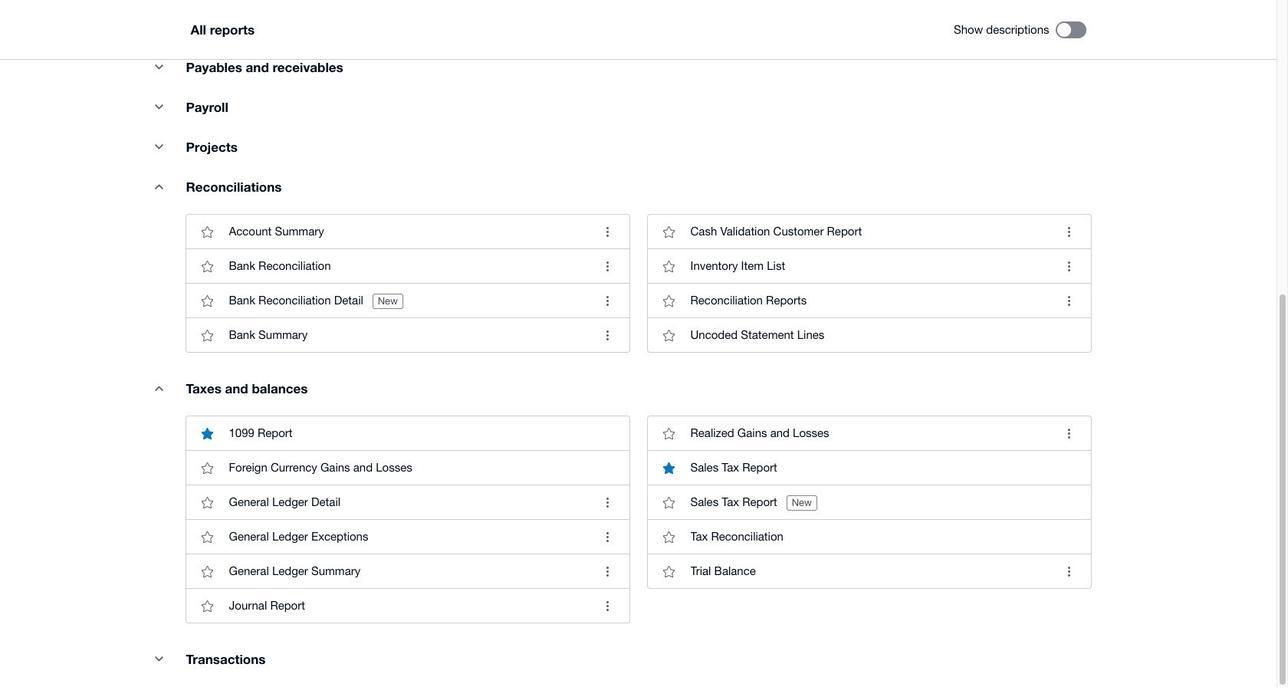 Task type: describe. For each thing, give the bounding box(es) containing it.
favorite image for sixth favorite icon from the bottom's "expand report group" icon
[[192, 251, 223, 282]]

3 more options image from the top
[[1054, 286, 1085, 316]]

1 more options image from the top
[[1054, 418, 1085, 449]]

expand report group image for sixth favorite icon from the bottom
[[144, 171, 175, 202]]

1 favorite image from the top
[[192, 286, 223, 316]]

6 favorite image from the top
[[192, 591, 223, 622]]

favorite image for "expand report group" icon related to 4th favorite icon from the bottom
[[192, 453, 223, 483]]

3 collapse report group image from the top
[[144, 131, 175, 162]]

3 favorite image from the top
[[192, 487, 223, 518]]

2 more options image from the top
[[1054, 251, 1085, 282]]



Task type: vqa. For each thing, say whether or not it's contained in the screenshot.
first Collapse report group icon from the top of the page
yes



Task type: locate. For each thing, give the bounding box(es) containing it.
5 favorite image from the top
[[192, 556, 223, 587]]

2 favorite image from the top
[[192, 320, 223, 351]]

favorite image
[[192, 286, 223, 316], [192, 320, 223, 351], [192, 487, 223, 518], [192, 522, 223, 553], [192, 556, 223, 587], [192, 591, 223, 622]]

0 vertical spatial favorite image
[[192, 217, 223, 247]]

2 vertical spatial more options image
[[1054, 286, 1085, 316]]

expand report group image
[[144, 171, 175, 202], [144, 373, 175, 404]]

2 collapse report group image from the top
[[144, 91, 175, 122]]

1 vertical spatial more options image
[[1054, 251, 1085, 282]]

1 expand report group image from the top
[[144, 171, 175, 202]]

0 vertical spatial expand report group image
[[144, 171, 175, 202]]

0 vertical spatial more options image
[[1054, 217, 1085, 247]]

1 favorite image from the top
[[192, 217, 223, 247]]

2 favorite image from the top
[[192, 251, 223, 282]]

4 favorite image from the top
[[192, 522, 223, 553]]

1 more options image from the top
[[1054, 217, 1085, 247]]

1 vertical spatial more options image
[[1054, 556, 1085, 587]]

2 more options image from the top
[[1054, 556, 1085, 587]]

expand report group image for 4th favorite icon from the bottom
[[144, 373, 175, 404]]

2 expand report group image from the top
[[144, 373, 175, 404]]

2 vertical spatial favorite image
[[192, 453, 223, 483]]

remove favorite image
[[192, 418, 223, 449]]

1 vertical spatial favorite image
[[192, 251, 223, 282]]

0 vertical spatial more options image
[[1054, 418, 1085, 449]]

1 vertical spatial expand report group image
[[144, 373, 175, 404]]

favorite image
[[192, 217, 223, 247], [192, 251, 223, 282], [192, 453, 223, 483]]

3 favorite image from the top
[[192, 453, 223, 483]]

collapse report group image
[[144, 52, 175, 82], [144, 91, 175, 122], [144, 131, 175, 162], [144, 644, 175, 674]]

more options image
[[1054, 217, 1085, 247], [1054, 251, 1085, 282], [1054, 286, 1085, 316]]

4 collapse report group image from the top
[[144, 644, 175, 674]]

1 collapse report group image from the top
[[144, 52, 175, 82]]

more options image
[[1054, 418, 1085, 449], [1054, 556, 1085, 587]]



